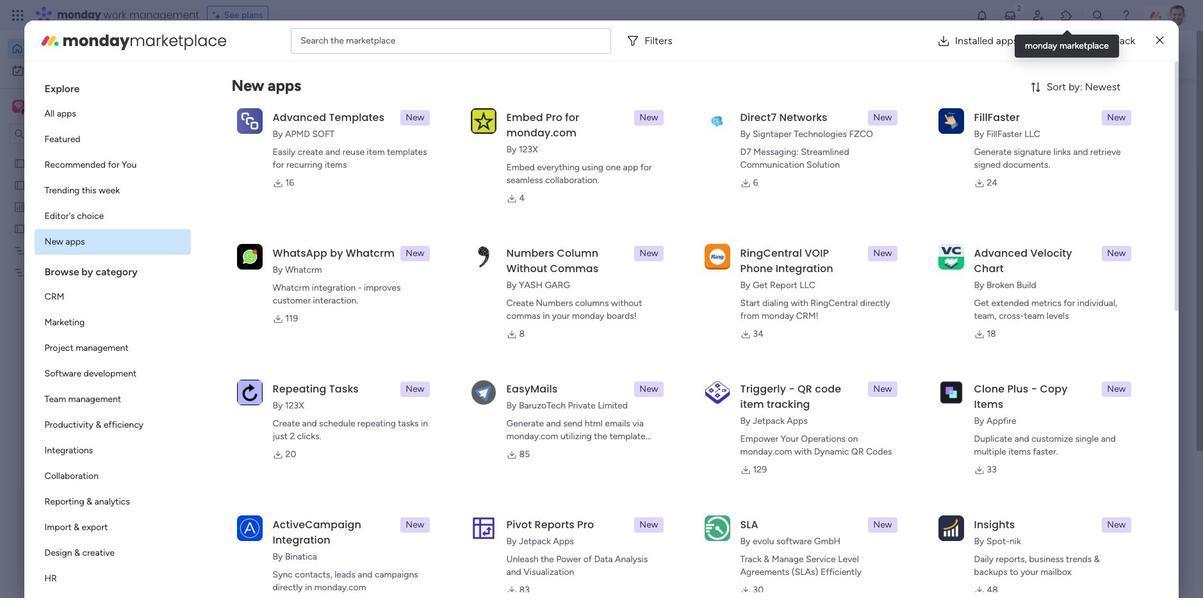 Task type: locate. For each thing, give the bounding box(es) containing it.
circle o image up circle o image
[[973, 153, 981, 163]]

see plans image
[[213, 8, 224, 22]]

monday marketplace image
[[1061, 9, 1073, 22], [39, 30, 60, 51]]

list box
[[34, 72, 191, 599], [0, 150, 163, 456]]

0 vertical spatial heading
[[34, 72, 191, 101]]

option
[[8, 38, 156, 59], [8, 60, 156, 81], [34, 101, 191, 127], [34, 127, 191, 153], [0, 152, 163, 154], [34, 153, 191, 178], [34, 178, 191, 204], [34, 204, 191, 229], [34, 229, 191, 255], [34, 285, 191, 310], [34, 310, 191, 336], [34, 336, 191, 361], [34, 361, 191, 387], [34, 387, 191, 413], [34, 413, 191, 438], [34, 438, 191, 464], [34, 464, 191, 490], [34, 490, 191, 515], [34, 515, 191, 541], [34, 541, 191, 567], [34, 567, 191, 592]]

1 vertical spatial heading
[[34, 255, 191, 285]]

help center element
[[954, 529, 1146, 580]]

workspace selection element
[[12, 99, 107, 115]]

terry turtle image
[[1168, 5, 1188, 26], [267, 574, 292, 599]]

add to favorites image
[[661, 234, 674, 247]]

public board image
[[13, 222, 26, 235]]

terry turtle image down terry turtle icon
[[267, 574, 292, 599]]

circle o image
[[973, 153, 981, 163], [973, 186, 981, 195]]

heading
[[34, 72, 191, 101], [34, 255, 191, 285]]

1 horizontal spatial component image
[[705, 254, 716, 266]]

dapulse x slim image
[[1127, 93, 1142, 108]]

1 component image from the left
[[479, 254, 490, 266]]

check circle image
[[973, 137, 981, 146]]

1 vertical spatial terry turtle image
[[267, 574, 292, 599]]

2 image
[[1014, 1, 1025, 15]]

2 heading from the top
[[34, 255, 191, 285]]

v2 bolt switch image
[[1064, 48, 1071, 62]]

1 vertical spatial monday marketplace image
[[39, 30, 60, 51]]

2 component image from the left
[[705, 254, 716, 266]]

0 vertical spatial terry turtle image
[[1168, 5, 1188, 26]]

0 horizontal spatial component image
[[479, 254, 490, 266]]

terry turtle image right help image
[[1168, 5, 1188, 26]]

0 vertical spatial circle o image
[[973, 153, 981, 163]]

component image
[[479, 254, 490, 266], [705, 254, 716, 266]]

circle o image down circle o image
[[973, 186, 981, 195]]

1 horizontal spatial monday marketplace image
[[1061, 9, 1073, 22]]

public board image
[[13, 157, 26, 169], [13, 179, 26, 191], [252, 234, 267, 248], [479, 234, 493, 248], [252, 391, 267, 405]]

1 vertical spatial circle o image
[[973, 186, 981, 195]]

help image
[[1120, 9, 1133, 22]]

update feed image
[[1004, 9, 1017, 22]]

circle o image
[[973, 169, 981, 179]]

close recently visited image
[[236, 104, 252, 120]]

app logo image
[[237, 108, 262, 134], [471, 108, 496, 134], [705, 108, 730, 134], [939, 108, 964, 134], [237, 244, 262, 270], [471, 244, 496, 270], [705, 244, 730, 270], [939, 244, 964, 270], [237, 380, 262, 406], [471, 380, 496, 406], [705, 380, 730, 406], [939, 380, 964, 406], [237, 516, 262, 541], [471, 516, 496, 541], [705, 516, 730, 541], [939, 516, 964, 541]]

2 circle o image from the top
[[973, 186, 981, 195]]



Task type: describe. For each thing, give the bounding box(es) containing it.
Search in workspace field
[[27, 127, 107, 141]]

select product image
[[12, 9, 24, 22]]

public dashboard image
[[13, 201, 26, 213]]

1 heading from the top
[[34, 72, 191, 101]]

search everything image
[[1092, 9, 1105, 22]]

invite members image
[[1032, 9, 1045, 22]]

1 circle o image from the top
[[973, 153, 981, 163]]

notifications image
[[976, 9, 989, 22]]

component image
[[252, 254, 264, 266]]

0 horizontal spatial terry turtle image
[[267, 574, 292, 599]]

public dashboard image
[[705, 234, 719, 248]]

workspace image
[[12, 99, 25, 113]]

dapulse x slim image
[[1156, 33, 1164, 48]]

check circle image
[[973, 120, 981, 130]]

add to favorites image
[[888, 234, 900, 247]]

workspace image
[[14, 99, 23, 113]]

component image for add to favorites icon
[[479, 254, 490, 266]]

v2 user feedback image
[[964, 48, 974, 62]]

0 vertical spatial monday marketplace image
[[1061, 9, 1073, 22]]

0 horizontal spatial monday marketplace image
[[39, 30, 60, 51]]

component image for add to favorites image
[[705, 254, 716, 266]]

1 horizontal spatial terry turtle image
[[1168, 5, 1188, 26]]

terry turtle image
[[267, 527, 292, 552]]

quick search results list box
[[236, 120, 923, 447]]

templates image image
[[965, 258, 1134, 346]]



Task type: vqa. For each thing, say whether or not it's contained in the screenshot.
Public board image at left
yes



